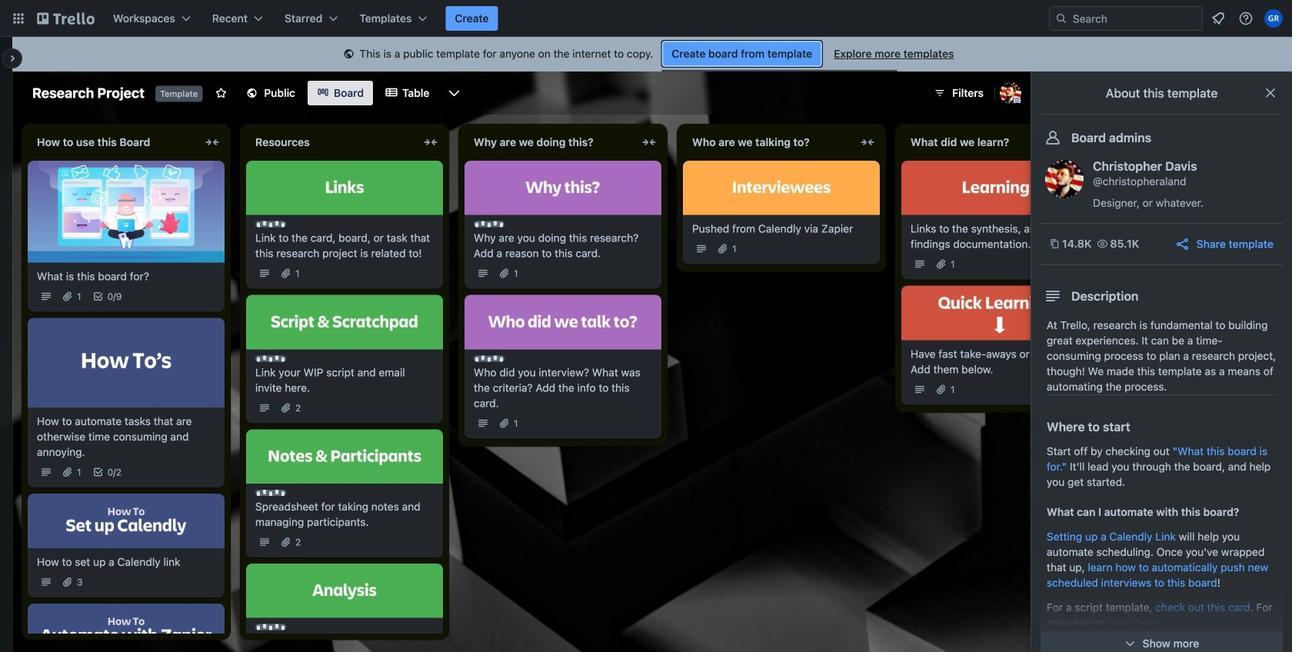 Task type: vqa. For each thing, say whether or not it's contained in the screenshot.
topmost you
no



Task type: locate. For each thing, give the bounding box(es) containing it.
search image
[[1055, 12, 1067, 25]]

back to home image
[[37, 6, 95, 31]]

collapse list image
[[421, 133, 440, 152], [640, 133, 658, 152], [858, 133, 877, 152]]

None text field
[[28, 130, 200, 155], [246, 130, 418, 155], [683, 130, 855, 155], [28, 130, 200, 155], [246, 130, 418, 155], [683, 130, 855, 155]]

1 collapse list image from the left
[[421, 133, 440, 152]]

collapse list image
[[203, 133, 221, 152]]

1 vertical spatial christopher davis (christopheraland) image
[[1045, 160, 1084, 198]]

None text field
[[465, 130, 637, 155], [901, 130, 1074, 155], [465, 130, 637, 155], [901, 130, 1074, 155]]

1 horizontal spatial collapse list image
[[640, 133, 658, 152]]

greg robinson (gregrobinson96) image
[[1264, 9, 1283, 28]]

3 collapse list image from the left
[[858, 133, 877, 152]]

2 horizontal spatial collapse list image
[[858, 133, 877, 152]]

0 horizontal spatial collapse list image
[[421, 133, 440, 152]]

christopher davis (christopheraland) image
[[1000, 82, 1021, 104], [1045, 160, 1084, 198]]

Board name text field
[[25, 81, 152, 105]]

0 vertical spatial christopher davis (christopheraland) image
[[1000, 82, 1021, 104]]

star or unstar board image
[[215, 87, 227, 99]]

color: black, title: "needs personalization" element
[[255, 221, 286, 227], [474, 221, 505, 227], [255, 356, 286, 362], [474, 356, 505, 362], [255, 490, 286, 496], [255, 624, 286, 630]]

0 horizontal spatial christopher davis (christopheraland) image
[[1000, 82, 1021, 104]]

open information menu image
[[1238, 11, 1254, 26]]



Task type: describe. For each thing, give the bounding box(es) containing it.
2 collapse list image from the left
[[640, 133, 658, 152]]

this member is an admin of this board. image
[[1014, 97, 1021, 104]]

primary element
[[0, 0, 1292, 37]]

customize views image
[[446, 85, 462, 101]]

1 horizontal spatial christopher davis (christopheraland) image
[[1045, 160, 1084, 198]]

0 notifications image
[[1209, 9, 1227, 28]]

sm image
[[341, 47, 356, 62]]

Search field
[[1067, 8, 1202, 29]]



